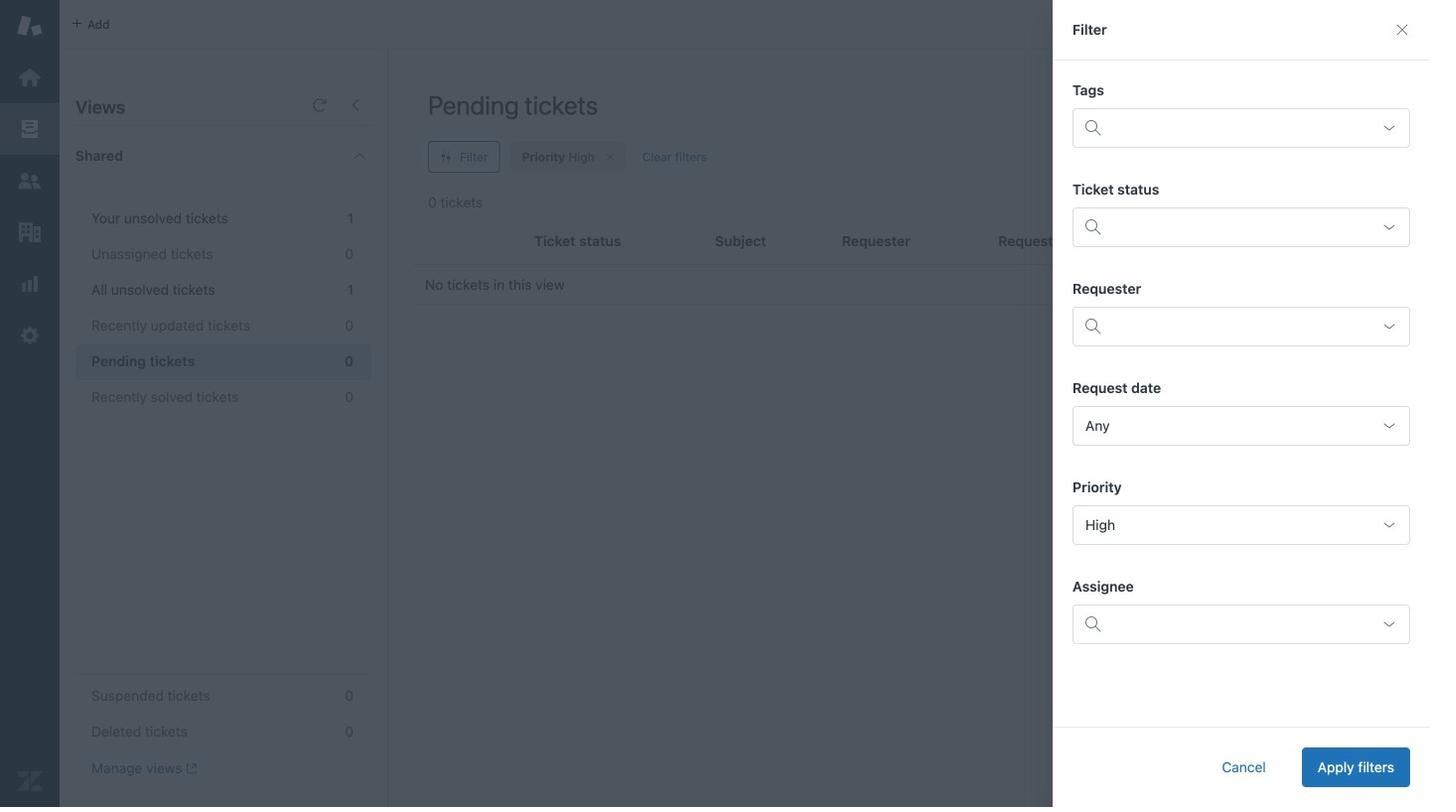 Task type: locate. For each thing, give the bounding box(es) containing it.
views image
[[17, 116, 43, 142]]

None field
[[1112, 112, 1368, 144], [1073, 406, 1411, 446], [1073, 506, 1411, 546], [1112, 112, 1368, 144], [1073, 406, 1411, 446], [1073, 506, 1411, 546]]

dialog
[[1053, 0, 1431, 808]]

get started image
[[17, 65, 43, 90]]

opens in a new tab image
[[182, 763, 198, 775]]

remove image
[[605, 151, 617, 163]]

main element
[[0, 0, 60, 808]]

reporting image
[[17, 271, 43, 297]]

heading
[[60, 126, 388, 186]]



Task type: describe. For each thing, give the bounding box(es) containing it.
organizations image
[[17, 220, 43, 245]]

zendesk image
[[17, 769, 43, 795]]

admin image
[[17, 323, 43, 349]]

hide panel views image
[[348, 97, 364, 113]]

refresh views pane image
[[312, 97, 328, 113]]

zendesk support image
[[17, 13, 43, 39]]

close drawer image
[[1395, 22, 1411, 38]]

customers image
[[17, 168, 43, 194]]



Task type: vqa. For each thing, say whether or not it's contained in the screenshot.
field
yes



